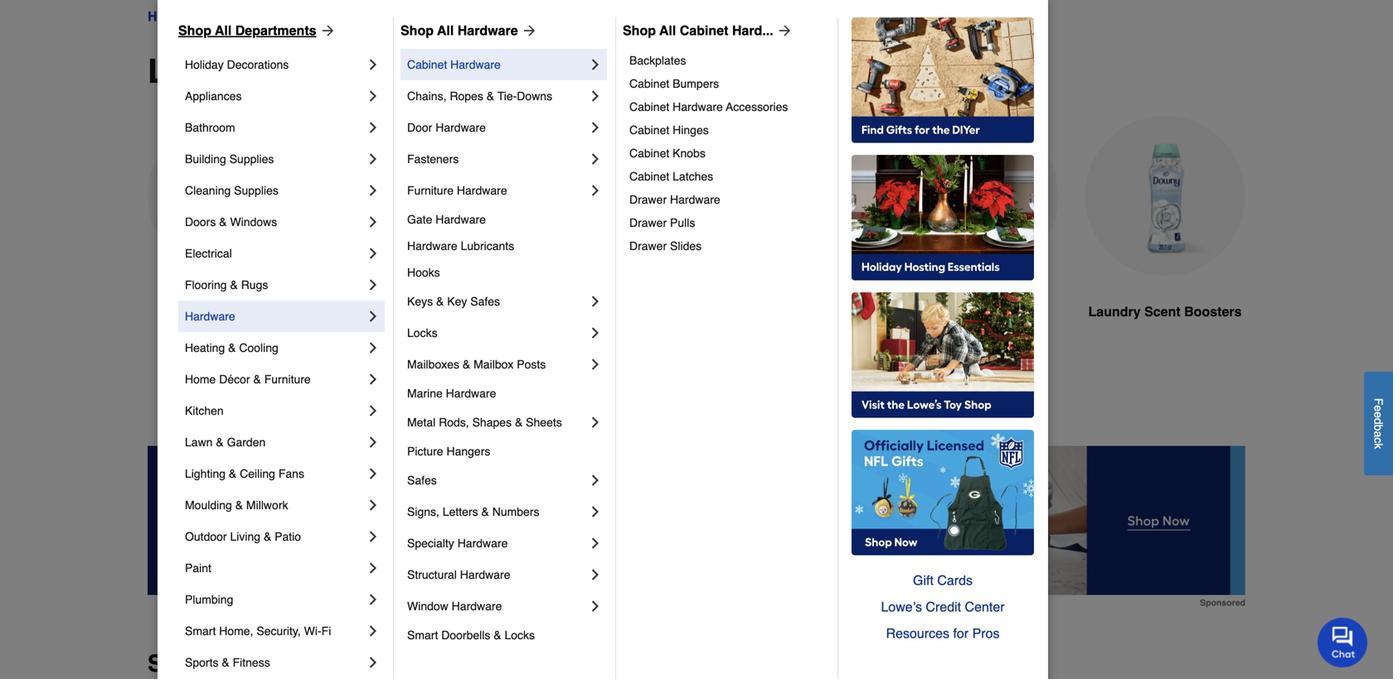 Task type: describe. For each thing, give the bounding box(es) containing it.
ceiling
[[240, 468, 275, 481]]

& left mailbox
[[463, 358, 470, 371]]

doors & windows link
[[185, 206, 365, 238]]

holiday decorations
[[185, 58, 289, 71]]

chevron right image for fasteners
[[587, 151, 604, 167]]

arrow right image for shop all cabinet hard...
[[773, 22, 793, 39]]

k
[[1372, 444, 1385, 450]]

washing machine cleaners link
[[710, 116, 871, 382]]

chevron right image for kitchen
[[365, 403, 381, 420]]

chevron right image for outdoor living & patio
[[365, 529, 381, 546]]

chevron right image for metal rods, shapes & sheets
[[587, 415, 604, 431]]

flooring & rugs link
[[185, 269, 365, 301]]

cabinet hardware accessories
[[629, 100, 788, 114]]

pulls
[[670, 216, 695, 230]]

door hardware link
[[407, 112, 587, 143]]

fabric fresheners link
[[897, 116, 1058, 362]]

garden
[[227, 436, 266, 449]]

hardware for gate hardware
[[436, 213, 486, 226]]

picture hangers
[[407, 445, 490, 459]]

scent
[[1144, 304, 1181, 320]]

supplies for bottommost cleaning supplies link
[[234, 184, 278, 197]]

d
[[1372, 419, 1385, 425]]

supplies for building supplies link
[[229, 153, 274, 166]]

laundry detergent link
[[148, 116, 308, 362]]

& left sheets
[[515, 416, 523, 430]]

shop all hardware
[[401, 23, 518, 38]]

chevron right image for safes
[[587, 473, 604, 489]]

b
[[1372, 425, 1385, 432]]

laundry right departments
[[328, 9, 376, 24]]

chevron right image for cleaning supplies
[[365, 182, 381, 199]]

decorations
[[227, 58, 289, 71]]

metal rods, shapes & sheets link
[[407, 407, 587, 439]]

home for home
[[148, 9, 184, 24]]

latches
[[673, 170, 713, 183]]

kitchen
[[185, 405, 224, 418]]

home décor & furniture link
[[185, 364, 365, 396]]

laundry for green container of gain laundry detergent. image
[[169, 304, 221, 320]]

gift cards link
[[852, 568, 1034, 595]]

hardware for specialty hardware
[[457, 537, 508, 551]]

& left cooling
[[228, 342, 236, 355]]

laundry scent boosters
[[1088, 304, 1242, 320]]

holiday
[[185, 58, 224, 71]]

heating & cooling
[[185, 342, 278, 355]]

chevron right image for lawn & garden
[[365, 435, 381, 451]]

chevron right image for locks
[[587, 325, 604, 342]]

mailbox
[[474, 358, 514, 371]]

hardware inside "hardware lubricants" link
[[407, 240, 457, 253]]

locks inside smart doorbells & locks 'link'
[[505, 629, 535, 643]]

& inside "link"
[[436, 295, 444, 308]]

drawer pulls link
[[629, 211, 826, 235]]

shop for shop all cabinet hard...
[[623, 23, 656, 38]]

cabinet bumpers link
[[629, 72, 826, 95]]

chevron right image for heating & cooling
[[365, 340, 381, 357]]

keys & key safes link
[[407, 286, 587, 318]]

rugs
[[241, 279, 268, 292]]

bumpers
[[673, 77, 719, 90]]

hardware lubricants
[[407, 240, 514, 253]]

ropes
[[450, 90, 483, 103]]

cabinet bumpers
[[629, 77, 719, 90]]

backplates
[[629, 54, 686, 67]]

shop all departments
[[178, 23, 316, 38]]

all for hardware
[[437, 23, 454, 38]]

drawer for drawer pulls
[[629, 216, 667, 230]]

doorbells
[[441, 629, 490, 643]]

shop for shop all hardware
[[401, 23, 434, 38]]

lubricants
[[461, 240, 514, 253]]

mailboxes & mailbox posts link
[[407, 349, 587, 381]]

paint
[[185, 562, 211, 575]]

gift cards
[[913, 573, 973, 589]]

detergent
[[225, 304, 287, 320]]

hardware for structural hardware
[[460, 569, 510, 582]]

hardware lubricants link
[[407, 233, 604, 260]]

appliances link
[[185, 80, 365, 112]]

chevron right image for appliances
[[365, 88, 381, 104]]

fabric for fabric fresheners
[[920, 304, 960, 320]]

cabinet hardware
[[407, 58, 501, 71]]

cabinet for cabinet latches
[[629, 170, 669, 183]]

sheets
[[526, 416, 562, 430]]

cooling
[[239, 342, 278, 355]]

chevron right image for door hardware
[[587, 119, 604, 136]]

chains, ropes & tie-downs
[[407, 90, 552, 103]]

home for home décor & furniture
[[185, 373, 216, 386]]

moulding & millwork
[[185, 499, 288, 512]]

hardware for door hardware
[[436, 121, 486, 134]]

heating & cooling link
[[185, 333, 365, 364]]

chevron right image for structural hardware
[[587, 567, 604, 584]]

pros
[[972, 626, 1000, 642]]

fitness
[[233, 657, 270, 670]]

f e e d b a c k
[[1372, 399, 1385, 450]]

hangers
[[446, 445, 490, 459]]

marine
[[407, 387, 443, 401]]

laundry stain removers link
[[522, 116, 683, 362]]

fabric softeners link
[[335, 116, 496, 362]]

cleaning supplies for bottommost cleaning supplies link
[[185, 184, 278, 197]]

furniture inside "link"
[[407, 184, 454, 197]]

cabinet knobs
[[629, 147, 706, 160]]

laundry stain removers
[[525, 304, 681, 320]]

hardware for marine hardware
[[446, 387, 496, 401]]

find gifts for the diyer. image
[[852, 17, 1034, 143]]

plumbing link
[[185, 585, 365, 616]]

smart doorbells & locks link
[[407, 623, 604, 649]]

shop all departments link
[[178, 21, 336, 41]]

cabinet hinges link
[[629, 119, 826, 142]]

all for departments
[[215, 23, 232, 38]]

& left patio
[[264, 531, 271, 544]]

smart home, security, wi-fi
[[185, 625, 331, 638]]

chevron right image for furniture hardware
[[587, 182, 604, 199]]

for
[[953, 626, 969, 642]]

chevron right image for paint
[[365, 561, 381, 577]]

lowe's
[[881, 600, 922, 615]]

hardware for window hardware
[[452, 600, 502, 614]]

& right doors at the top left of page
[[219, 216, 227, 229]]

keys
[[407, 295, 433, 308]]

laundry down shop all departments
[[148, 52, 278, 90]]

slides
[[670, 240, 702, 253]]

holiday hosting essentials. image
[[852, 155, 1034, 281]]

& left ceiling
[[229, 468, 237, 481]]

hardware for drawer hardware
[[670, 193, 720, 206]]

cabinet for cabinet hardware accessories
[[629, 100, 669, 114]]

blue bottle of downy fabric softener. image
[[335, 116, 496, 276]]

laundry for the bottle of downy laundry scent booster. image
[[1088, 304, 1141, 320]]

signs,
[[407, 506, 439, 519]]

orange box of tide washing machine cleaner. image
[[710, 116, 871, 276]]

fi
[[321, 625, 331, 638]]

cabinet inside shop all cabinet hard... link
[[680, 23, 728, 38]]

officially licensed n f l gifts. shop now. image
[[852, 430, 1034, 556]]

drawer for drawer hardware
[[629, 193, 667, 206]]

shop by brand
[[148, 651, 313, 678]]

chains, ropes & tie-downs link
[[407, 80, 587, 112]]

security,
[[257, 625, 301, 638]]

chevron right image for signs, letters & numbers
[[587, 504, 604, 521]]

electrical link
[[185, 238, 365, 269]]

building
[[185, 153, 226, 166]]



Task type: vqa. For each thing, say whether or not it's contained in the screenshot.
Lowe's Credit Center
yes



Task type: locate. For each thing, give the bounding box(es) containing it.
center
[[965, 600, 1005, 615]]

moulding
[[185, 499, 232, 512]]

supplies up cabinet hardware
[[380, 9, 431, 24]]

hooks
[[407, 266, 440, 279]]

1 horizontal spatial smart
[[407, 629, 438, 643]]

& left tie- on the left top
[[487, 90, 494, 103]]

0 vertical spatial home
[[148, 9, 184, 24]]

cabinet up cabinet knobs
[[629, 124, 669, 137]]

cabinet inside cabinet hinges link
[[629, 124, 669, 137]]

1 vertical spatial furniture
[[264, 373, 311, 386]]

shop inside shop all departments link
[[178, 23, 211, 38]]

hardware down the bumpers
[[673, 100, 723, 114]]

cabinet inside cabinet bumpers link
[[629, 77, 669, 90]]

2 fabric from the left
[[920, 304, 960, 320]]

specialty
[[407, 537, 454, 551]]

lawn & garden
[[185, 436, 266, 449]]

cabinet hardware link
[[407, 49, 587, 80]]

rods,
[[439, 416, 469, 430]]

smart for smart doorbells & locks
[[407, 629, 438, 643]]

drawer down drawer pulls
[[629, 240, 667, 253]]

cleaning supplies up decorations
[[199, 9, 314, 24]]

cleaning for bottommost cleaning supplies link
[[185, 184, 231, 197]]

décor
[[219, 373, 250, 386]]

0 vertical spatial furniture
[[407, 184, 454, 197]]

cleaning down building
[[185, 184, 231, 197]]

hardware inside structural hardware link
[[460, 569, 510, 582]]

washing machine cleaners
[[734, 304, 846, 340]]

hardware inside cabinet hardware accessories link
[[673, 100, 723, 114]]

fabric left keys
[[363, 304, 403, 320]]

hardware inside marine hardware link
[[446, 387, 496, 401]]

& right letters
[[481, 506, 489, 519]]

cleaning supplies for the topmost cleaning supplies link
[[199, 9, 314, 24]]

door hardware
[[407, 121, 486, 134]]

cabinet up cabinet hinges at top
[[629, 100, 669, 114]]

lighting
[[185, 468, 226, 481]]

& inside 'link'
[[494, 629, 501, 643]]

holiday decorations link
[[185, 49, 365, 80]]

arrow right image inside shop all cabinet hard... link
[[773, 22, 793, 39]]

supplies down bathroom link
[[229, 153, 274, 166]]

shop
[[148, 651, 206, 678]]

e up b
[[1372, 412, 1385, 419]]

1 horizontal spatial safes
[[470, 295, 500, 308]]

arrow right image
[[316, 22, 336, 39], [518, 22, 538, 39], [773, 22, 793, 39]]

chevron right image for plumbing
[[365, 592, 381, 609]]

all for cabinet
[[659, 23, 676, 38]]

chevron right image
[[587, 56, 604, 73], [365, 88, 381, 104], [365, 119, 381, 136], [587, 119, 604, 136], [587, 151, 604, 167], [365, 182, 381, 199], [365, 214, 381, 231], [365, 245, 381, 262], [365, 277, 381, 294], [365, 308, 381, 325], [587, 325, 604, 342], [365, 371, 381, 388], [365, 403, 381, 420], [365, 466, 381, 483], [365, 498, 381, 514], [587, 536, 604, 552], [365, 561, 381, 577], [587, 567, 604, 584], [365, 592, 381, 609], [587, 599, 604, 615]]

arrow right image up cabinet hardware link
[[518, 22, 538, 39]]

cabinet inside cabinet hardware accessories link
[[629, 100, 669, 114]]

shop all cabinet hard...
[[623, 23, 773, 38]]

hardware down signs, letters & numbers
[[457, 537, 508, 551]]

1 vertical spatial laundry supplies
[[148, 52, 426, 90]]

chevron right image for doors & windows
[[365, 214, 381, 231]]

hardware inside window hardware link
[[452, 600, 502, 614]]

safes
[[470, 295, 500, 308], [407, 474, 437, 488]]

cabinet for cabinet knobs
[[629, 147, 669, 160]]

supplies up windows
[[234, 184, 278, 197]]

1 vertical spatial safes
[[407, 474, 437, 488]]

fabric fresheners
[[920, 304, 1035, 320]]

1 horizontal spatial fabric
[[920, 304, 960, 320]]

1 arrow right image from the left
[[316, 22, 336, 39]]

millwork
[[246, 499, 288, 512]]

drawer slides
[[629, 240, 702, 253]]

outdoor
[[185, 531, 227, 544]]

safes link
[[407, 465, 587, 497]]

chevron right image for window hardware
[[587, 599, 604, 615]]

3 shop from the left
[[623, 23, 656, 38]]

door
[[407, 121, 432, 134]]

cabinet up backplates "link"
[[680, 23, 728, 38]]

hardware inside the drawer hardware link
[[670, 193, 720, 206]]

departments
[[235, 23, 316, 38]]

accessories
[[726, 100, 788, 114]]

chevron right image for specialty hardware
[[587, 536, 604, 552]]

chevron right image for cabinet hardware
[[587, 56, 604, 73]]

cabinet knobs link
[[629, 142, 826, 165]]

paint link
[[185, 553, 365, 585]]

0 vertical spatial cleaning supplies
[[199, 9, 314, 24]]

0 vertical spatial cleaning supplies link
[[199, 7, 314, 27]]

building supplies
[[185, 153, 274, 166]]

cards
[[937, 573, 973, 589]]

1 vertical spatial cleaning
[[185, 184, 231, 197]]

electrical
[[185, 247, 232, 260]]

all up backplates
[[659, 23, 676, 38]]

smart up sports
[[185, 625, 216, 638]]

locks down fabric softeners
[[407, 327, 437, 340]]

2 horizontal spatial shop
[[623, 23, 656, 38]]

1 vertical spatial drawer
[[629, 216, 667, 230]]

blue spray bottle of febreze fabric freshener. image
[[897, 116, 1058, 277]]

1 horizontal spatial home
[[185, 373, 216, 386]]

& left 'key'
[[436, 295, 444, 308]]

visit the lowe's toy shop. image
[[852, 293, 1034, 419]]

hardware down mailboxes & mailbox posts
[[446, 387, 496, 401]]

cabinet down cabinet knobs
[[629, 170, 669, 183]]

hardware inside shop all hardware link
[[458, 23, 518, 38]]

1 horizontal spatial locks
[[505, 629, 535, 643]]

window hardware link
[[407, 591, 587, 623]]

1 shop from the left
[[178, 23, 211, 38]]

hardware inside door hardware link
[[436, 121, 486, 134]]

sports
[[185, 657, 218, 670]]

hardware down fasteners link
[[457, 184, 507, 197]]

hardware for cabinet hardware
[[450, 58, 501, 71]]

hooks link
[[407, 260, 604, 286]]

lawn & garden link
[[185, 427, 365, 459]]

1 fabric from the left
[[363, 304, 403, 320]]

1 vertical spatial cleaning supplies link
[[185, 175, 365, 206]]

sports & fitness
[[185, 657, 270, 670]]

cleaning supplies link
[[199, 7, 314, 27], [185, 175, 365, 206]]

& left millwork
[[235, 499, 243, 512]]

key
[[447, 295, 467, 308]]

chevron right image for home décor & furniture
[[365, 371, 381, 388]]

home inside home décor & furniture link
[[185, 373, 216, 386]]

cleaning supplies up doors & windows
[[185, 184, 278, 197]]

cabinet down backplates
[[629, 77, 669, 90]]

arrow right image for shop all hardware
[[518, 22, 538, 39]]

plumbing
[[185, 594, 233, 607]]

chevron right image for flooring & rugs
[[365, 277, 381, 294]]

cabinet up chains, on the left
[[407, 58, 447, 71]]

shop all cabinet hard... link
[[623, 21, 793, 41]]

supplies for laundry supplies link on the top of the page
[[380, 9, 431, 24]]

cleaning supplies link up windows
[[185, 175, 365, 206]]

& left rugs
[[230, 279, 238, 292]]

arrow right image up holiday decorations link
[[316, 22, 336, 39]]

shop up cabinet hardware
[[401, 23, 434, 38]]

hardware up window hardware link
[[460, 569, 510, 582]]

1 horizontal spatial shop
[[401, 23, 434, 38]]

metal rods, shapes & sheets
[[407, 416, 562, 430]]

arrow right image up backplates "link"
[[773, 22, 793, 39]]

0 vertical spatial laundry supplies
[[328, 9, 431, 24]]

3 drawer from the top
[[629, 240, 667, 253]]

0 horizontal spatial locks
[[407, 327, 437, 340]]

locks down window hardware link
[[505, 629, 535, 643]]

1 horizontal spatial all
[[437, 23, 454, 38]]

hardware up smart doorbells & locks
[[452, 600, 502, 614]]

supplies for the topmost cleaning supplies link
[[259, 9, 314, 24]]

hardware up chains, ropes & tie-downs
[[450, 58, 501, 71]]

0 horizontal spatial all
[[215, 23, 232, 38]]

laundry for white bottle of shout stain remover. image
[[525, 304, 577, 320]]

specialty hardware
[[407, 537, 508, 551]]

chevron right image for lighting & ceiling fans
[[365, 466, 381, 483]]

green container of gain laundry detergent. image
[[148, 116, 308, 276]]

all up holiday decorations
[[215, 23, 232, 38]]

shop for shop all departments
[[178, 23, 211, 38]]

hardware up hardware lubricants at the left top
[[436, 213, 486, 226]]

1 vertical spatial locks
[[505, 629, 535, 643]]

cleaning supplies link up decorations
[[199, 7, 314, 27]]

window
[[407, 600, 448, 614]]

drawer
[[629, 193, 667, 206], [629, 216, 667, 230], [629, 240, 667, 253]]

cabinet inside cabinet hardware link
[[407, 58, 447, 71]]

chevron right image for electrical
[[365, 245, 381, 262]]

0 vertical spatial drawer
[[629, 193, 667, 206]]

2 arrow right image from the left
[[518, 22, 538, 39]]

fabric left fresheners
[[920, 304, 960, 320]]

hardware down the ropes
[[436, 121, 486, 134]]

smart inside 'link'
[[407, 629, 438, 643]]

windows
[[230, 216, 277, 229]]

shop up backplates
[[623, 23, 656, 38]]

smart down the 'window'
[[407, 629, 438, 643]]

hardware
[[458, 23, 518, 38], [450, 58, 501, 71], [673, 100, 723, 114], [436, 121, 486, 134], [457, 184, 507, 197], [670, 193, 720, 206], [436, 213, 486, 226], [407, 240, 457, 253], [185, 310, 235, 323], [446, 387, 496, 401], [457, 537, 508, 551], [460, 569, 510, 582], [452, 600, 502, 614]]

cleaning up holiday decorations
[[199, 9, 255, 24]]

smart for smart home, security, wi-fi
[[185, 625, 216, 638]]

shop all hardware link
[[401, 21, 538, 41]]

0 vertical spatial locks
[[407, 327, 437, 340]]

bathroom
[[185, 121, 235, 134]]

arrow right image inside shop all hardware link
[[518, 22, 538, 39]]

0 horizontal spatial fabric
[[363, 304, 403, 320]]

shop inside shop all cabinet hard... link
[[623, 23, 656, 38]]

0 vertical spatial cleaning
[[199, 9, 255, 24]]

cabinet for cabinet bumpers
[[629, 77, 669, 90]]

supplies up holiday decorations link
[[259, 9, 314, 24]]

arrow right image inside shop all departments link
[[316, 22, 336, 39]]

all up cabinet hardware
[[437, 23, 454, 38]]

patio
[[275, 531, 301, 544]]

cabinet down cabinet hinges at top
[[629, 147, 669, 160]]

& right décor
[[253, 373, 261, 386]]

1 vertical spatial home
[[185, 373, 216, 386]]

gate hardware link
[[407, 206, 604, 233]]

hardware inside hardware link
[[185, 310, 235, 323]]

chevron right image for mailboxes & mailbox posts
[[587, 357, 604, 373]]

c
[[1372, 438, 1385, 444]]

chevron right image for bathroom
[[365, 119, 381, 136]]

specialty hardware link
[[407, 528, 587, 560]]

numbers
[[492, 506, 539, 519]]

chevron right image for building supplies
[[365, 151, 381, 167]]

0 vertical spatial safes
[[470, 295, 500, 308]]

drawer for drawer slides
[[629, 240, 667, 253]]

laundry scent boosters link
[[1085, 116, 1245, 362]]

chevron right image for sports & fitness
[[365, 655, 381, 672]]

2 shop from the left
[[401, 23, 434, 38]]

removers
[[617, 304, 681, 320]]

furniture down heating & cooling link
[[264, 373, 311, 386]]

white bottle of shout stain remover. image
[[522, 116, 683, 277]]

home link
[[148, 7, 184, 27]]

washing
[[734, 304, 789, 320]]

chat invite button image
[[1318, 618, 1368, 668]]

resources for pros link
[[852, 621, 1034, 648]]

hardware inside cabinet hardware link
[[450, 58, 501, 71]]

laundry left the scent
[[1088, 304, 1141, 320]]

knobs
[[673, 147, 706, 160]]

& right lawn
[[216, 436, 224, 449]]

furniture up gate
[[407, 184, 454, 197]]

1 drawer from the top
[[629, 193, 667, 206]]

hardware down latches in the top of the page
[[670, 193, 720, 206]]

3 all from the left
[[659, 23, 676, 38]]

cabinet inside cabinet knobs link
[[629, 147, 669, 160]]

2 horizontal spatial arrow right image
[[773, 22, 793, 39]]

2 e from the top
[[1372, 412, 1385, 419]]

lowe's credit center link
[[852, 595, 1034, 621]]

hardware up hooks
[[407, 240, 457, 253]]

mailboxes
[[407, 358, 459, 371]]

3 arrow right image from the left
[[773, 22, 793, 39]]

1 e from the top
[[1372, 406, 1385, 412]]

cabinet for cabinet hinges
[[629, 124, 669, 137]]

chevron right image
[[365, 56, 381, 73], [587, 88, 604, 104], [365, 151, 381, 167], [587, 182, 604, 199], [587, 294, 604, 310], [365, 340, 381, 357], [587, 357, 604, 373], [587, 415, 604, 431], [365, 435, 381, 451], [587, 473, 604, 489], [587, 504, 604, 521], [365, 529, 381, 546], [365, 624, 381, 640], [365, 655, 381, 672]]

0 horizontal spatial shop
[[178, 23, 211, 38]]

0 horizontal spatial furniture
[[264, 373, 311, 386]]

hardware for furniture hardware
[[457, 184, 507, 197]]

2 drawer from the top
[[629, 216, 667, 230]]

advertisement region
[[148, 447, 1245, 608]]

laundry down flooring
[[169, 304, 221, 320]]

chevron right image for chains, ropes & tie-downs
[[587, 88, 604, 104]]

hardware down flooring
[[185, 310, 235, 323]]

hardware up cabinet hardware link
[[458, 23, 518, 38]]

cleaning for the topmost cleaning supplies link
[[199, 9, 255, 24]]

chevron right image for hardware
[[365, 308, 381, 325]]

0 horizontal spatial home
[[148, 9, 184, 24]]

smart
[[185, 625, 216, 638], [407, 629, 438, 643]]

chevron right image for holiday decorations
[[365, 56, 381, 73]]

hardware inside specialty hardware link
[[457, 537, 508, 551]]

letters
[[443, 506, 478, 519]]

1 horizontal spatial arrow right image
[[518, 22, 538, 39]]

drawer up drawer pulls
[[629, 193, 667, 206]]

fabric for fabric softeners
[[363, 304, 403, 320]]

locks inside locks link
[[407, 327, 437, 340]]

1 all from the left
[[215, 23, 232, 38]]

safes down picture
[[407, 474, 437, 488]]

doors & windows
[[185, 216, 277, 229]]

chevron right image for smart home, security, wi-fi
[[365, 624, 381, 640]]

drawer hardware link
[[629, 188, 826, 211]]

cabinet hinges
[[629, 124, 709, 137]]

shop inside shop all hardware link
[[401, 23, 434, 38]]

shapes
[[472, 416, 512, 430]]

metal
[[407, 416, 436, 430]]

safes inside "link"
[[470, 295, 500, 308]]

f e e d b a c k button
[[1364, 372, 1393, 476]]

chevron right image for keys & key safes
[[587, 294, 604, 310]]

cabinet for cabinet hardware
[[407, 58, 447, 71]]

hard...
[[732, 23, 773, 38]]

credit
[[926, 600, 961, 615]]

0 horizontal spatial arrow right image
[[316, 22, 336, 39]]

signs, letters & numbers
[[407, 506, 539, 519]]

0 horizontal spatial smart
[[185, 625, 216, 638]]

0 horizontal spatial safes
[[407, 474, 437, 488]]

shop up holiday
[[178, 23, 211, 38]]

& down window hardware link
[[494, 629, 501, 643]]

& right sports
[[222, 657, 229, 670]]

furniture hardware
[[407, 184, 507, 197]]

bottle of downy laundry scent booster. image
[[1085, 116, 1245, 276]]

outdoor living & patio
[[185, 531, 301, 544]]

lawn
[[185, 436, 213, 449]]

safes right 'key'
[[470, 295, 500, 308]]

structural
[[407, 569, 457, 582]]

mailboxes & mailbox posts
[[407, 358, 546, 371]]

1 horizontal spatial furniture
[[407, 184, 454, 197]]

brand
[[246, 651, 313, 678]]

2 vertical spatial drawer
[[629, 240, 667, 253]]

1 vertical spatial cleaning supplies
[[185, 184, 278, 197]]

laundry supplies link
[[328, 7, 431, 27]]

drawer up drawer slides
[[629, 216, 667, 230]]

cabinet inside 'cabinet latches' link
[[629, 170, 669, 183]]

2 all from the left
[[437, 23, 454, 38]]

hardware for cabinet hardware accessories
[[673, 100, 723, 114]]

cabinet
[[680, 23, 728, 38], [407, 58, 447, 71], [629, 77, 669, 90], [629, 100, 669, 114], [629, 124, 669, 137], [629, 147, 669, 160], [629, 170, 669, 183]]

chevron right image for moulding & millwork
[[365, 498, 381, 514]]

e
[[1372, 406, 1385, 412], [1372, 412, 1385, 419]]

boosters
[[1184, 304, 1242, 320]]

supplies down laundry supplies link on the top of the page
[[288, 52, 426, 90]]

arrow right image for shop all departments
[[316, 22, 336, 39]]

smart home, security, wi-fi link
[[185, 616, 365, 648]]

fabric
[[363, 304, 403, 320], [920, 304, 960, 320]]

laundry left the stain
[[525, 304, 577, 320]]

2 horizontal spatial all
[[659, 23, 676, 38]]

e up the 'd'
[[1372, 406, 1385, 412]]

hardware inside gate hardware link
[[436, 213, 486, 226]]

cleaning
[[199, 9, 255, 24], [185, 184, 231, 197]]

hardware inside 'furniture hardware' "link"
[[457, 184, 507, 197]]



